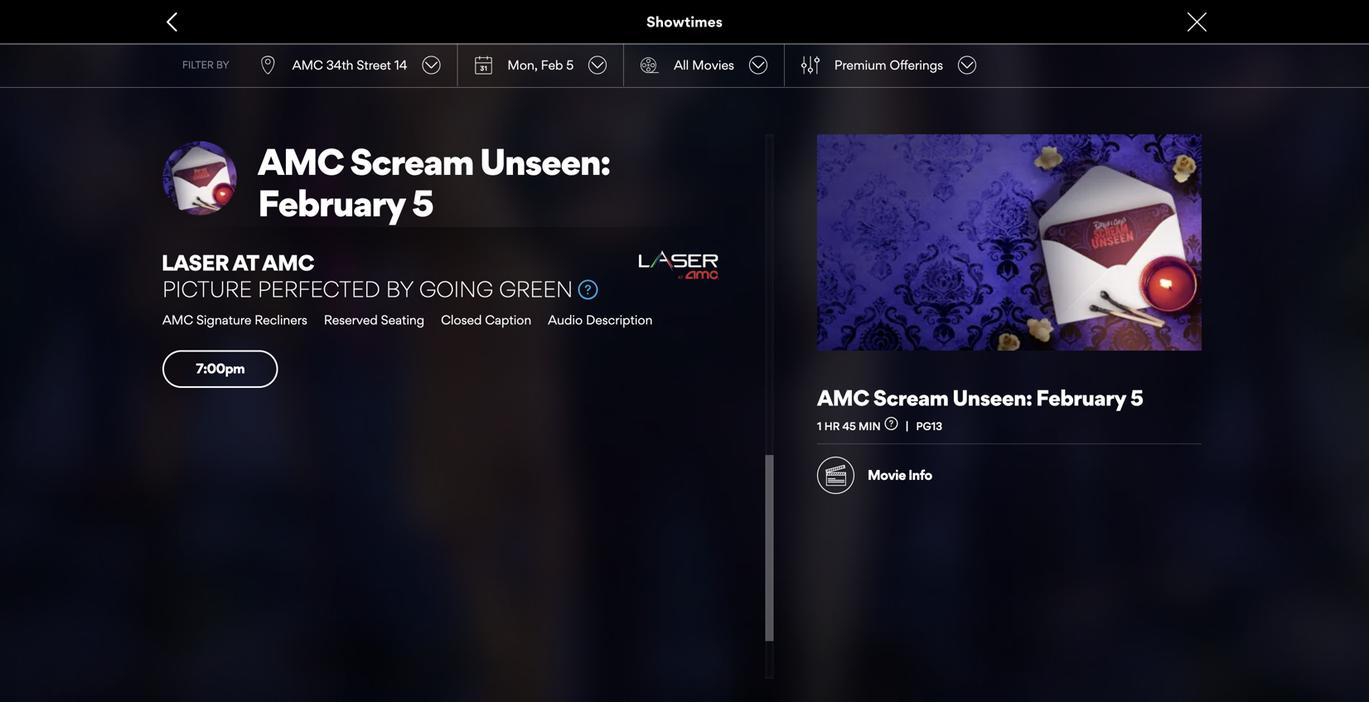 Task type: locate. For each thing, give the bounding box(es) containing it.
amc inside amc scream unseen: february 5
[[258, 140, 344, 184]]

1 horizontal spatial 5
[[566, 57, 574, 73]]

5 inside amc scream unseen: february 5
[[412, 181, 433, 225]]

0 vertical spatial february
[[258, 181, 405, 225]]

1
[[817, 420, 822, 433]]

0 vertical spatial scream
[[350, 140, 473, 184]]

1 horizontal spatial amc scream unseen: february 5
[[817, 385, 1144, 411]]

movie info
[[868, 467, 932, 483]]

movie
[[868, 467, 906, 483]]

at
[[232, 250, 259, 276]]

14
[[394, 57, 407, 73]]

1 horizontal spatial scream
[[873, 385, 949, 411]]

1 vertical spatial scream
[[873, 385, 949, 411]]

filter by
[[182, 59, 229, 71]]

amc
[[292, 57, 323, 73], [258, 140, 344, 184], [262, 250, 314, 276], [162, 312, 193, 327], [817, 385, 869, 411]]

unseen:
[[480, 140, 610, 184], [953, 385, 1032, 411]]

recliners
[[255, 312, 307, 327]]

audio description
[[548, 312, 653, 327]]

by
[[216, 59, 229, 71]]

1 vertical spatial february
[[1036, 385, 1127, 411]]

0 horizontal spatial amc scream unseen: february 5
[[258, 140, 610, 225]]

closed caption
[[441, 312, 532, 327]]

offerings
[[890, 57, 943, 73]]

1 horizontal spatial february
[[1036, 385, 1127, 411]]

5
[[566, 57, 574, 73], [412, 181, 433, 225], [1131, 385, 1144, 411]]

0 vertical spatial amc scream unseen: february 5
[[258, 140, 610, 225]]

picture
[[162, 276, 252, 303]]

0 horizontal spatial scream
[[350, 140, 473, 184]]

scream
[[350, 140, 473, 184], [873, 385, 949, 411]]

unseen: inside amc scream unseen: february 5
[[480, 140, 610, 184]]

by
[[386, 276, 414, 303]]

1 hr 45 min button
[[817, 417, 916, 433]]

0 horizontal spatial unseen:
[[480, 140, 610, 184]]

1 vertical spatial 5
[[412, 181, 433, 225]]

0 vertical spatial 5
[[566, 57, 574, 73]]

amc scream unseen: february 5
[[258, 140, 610, 225], [817, 385, 1144, 411]]

0 vertical spatial unseen:
[[480, 140, 610, 184]]

reserved
[[324, 312, 378, 327]]

amc 34th street 14
[[292, 57, 407, 73]]

caption
[[485, 312, 532, 327]]

february
[[258, 181, 405, 225], [1036, 385, 1127, 411]]

0 horizontal spatial 5
[[412, 181, 433, 225]]

2 horizontal spatial 5
[[1131, 385, 1144, 411]]

7:00pm button
[[162, 350, 278, 388]]

amc scream unseen: february 5 link
[[258, 140, 741, 225]]

premium
[[835, 57, 887, 73]]

premium offerings
[[835, 57, 943, 73]]

1 vertical spatial unseen:
[[953, 385, 1032, 411]]

movies
[[692, 57, 734, 73]]

min
[[859, 420, 881, 433]]

7:00pm
[[196, 360, 245, 377]]

0 horizontal spatial february
[[258, 181, 405, 225]]

perfected
[[258, 276, 380, 303]]

description
[[586, 312, 653, 327]]

laser
[[161, 250, 229, 276]]



Task type: vqa. For each thing, say whether or not it's contained in the screenshot.
Premium Formats element
no



Task type: describe. For each thing, give the bounding box(es) containing it.
scream inside amc scream unseen: february 5
[[350, 140, 473, 184]]

45
[[843, 420, 856, 433]]

info
[[909, 467, 932, 483]]

1 horizontal spatial unseen:
[[953, 385, 1032, 411]]

mon, feb 5
[[508, 57, 574, 73]]

1 hr 45 min
[[817, 420, 881, 433]]

hr
[[825, 420, 840, 433]]

amc scream unseen: february 5 image
[[817, 134, 1202, 351]]

close this dialog image
[[1340, 670, 1357, 686]]

pg13
[[916, 420, 943, 433]]

all
[[674, 57, 689, 73]]

all movies
[[674, 57, 734, 73]]

reserved seating
[[324, 312, 425, 327]]

signature
[[196, 312, 251, 327]]

street
[[357, 57, 391, 73]]

2 vertical spatial 5
[[1131, 385, 1144, 411]]

more information about laser at amc image
[[578, 280, 598, 300]]

movie info button
[[817, 457, 932, 494]]

going
[[419, 276, 493, 303]]

showtimes
[[647, 13, 723, 31]]

more information about image
[[885, 417, 898, 430]]

filter by element
[[802, 56, 820, 74]]

green
[[499, 276, 573, 303]]

february inside amc scream unseen: february 5
[[258, 181, 405, 225]]

audio
[[548, 312, 583, 327]]

34th
[[326, 57, 354, 73]]

feb
[[541, 57, 563, 73]]

closed
[[441, 312, 482, 327]]

1 vertical spatial amc scream unseen: february 5
[[817, 385, 1144, 411]]

mon,
[[508, 57, 538, 73]]

seating
[[381, 312, 425, 327]]

amc signature recliners
[[162, 312, 307, 327]]

filter
[[182, 59, 214, 71]]

picture perfected by going green
[[162, 276, 573, 303]]

laser at amc
[[161, 250, 314, 276]]



